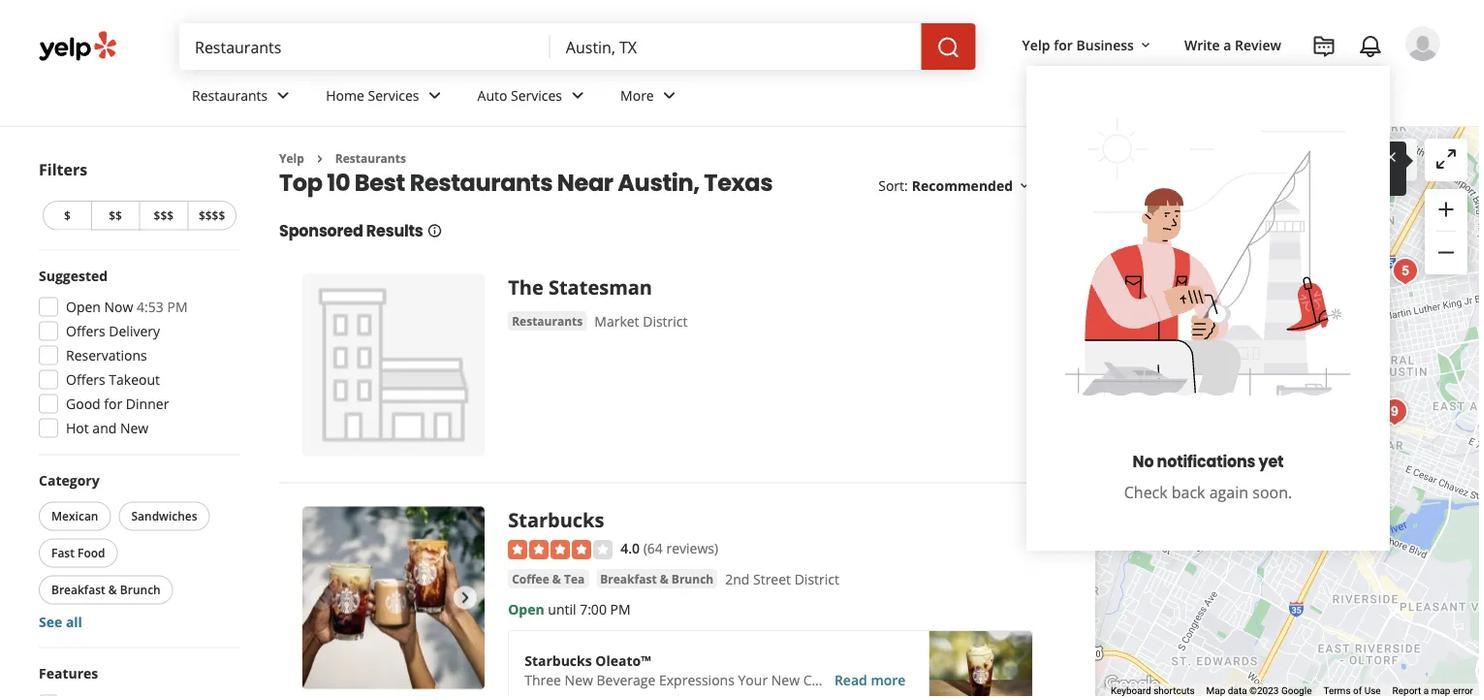 Task type: describe. For each thing, give the bounding box(es) containing it.
1 horizontal spatial breakfast & brunch button
[[597, 569, 718, 589]]

google image
[[1101, 672, 1165, 697]]

at
[[1207, 168, 1219, 184]]

get
[[1289, 153, 1307, 169]]

search image
[[937, 36, 961, 59]]

map
[[1207, 685, 1226, 697]]

auto
[[478, 86, 508, 104]]

the statesman image
[[1225, 339, 1264, 378]]

all
[[66, 613, 82, 631]]

starbucks for starbucks oleato™
[[525, 651, 592, 670]]

16 chevron down v2 image for yelp for business
[[1138, 38, 1154, 53]]

good for dinner
[[66, 395, 169, 413]]

& for coffee & tea link
[[553, 571, 561, 587]]

you.
[[1337, 168, 1360, 184]]

expand the map to get a better look at the businesses near you.
[[1180, 153, 1360, 184]]

4 star rating image
[[508, 540, 613, 560]]

open for sponsored results
[[508, 600, 545, 618]]

pm for sponsored results
[[610, 600, 631, 618]]

mexican
[[51, 508, 98, 524]]

breakfast & brunch inside breakfast & brunch link
[[600, 571, 714, 587]]

map for to
[[1246, 153, 1272, 169]]

more
[[871, 671, 906, 689]]

oleato™
[[596, 651, 651, 670]]

yelp for business button
[[1015, 27, 1162, 62]]

4.0 (64 reviews)
[[621, 539, 719, 557]]

your
[[738, 671, 768, 689]]

features group
[[33, 664, 240, 697]]

business categories element
[[176, 70, 1441, 126]]

hot and new
[[66, 419, 149, 437]]

yelp for business
[[1023, 35, 1134, 54]]

offers delivery
[[66, 322, 160, 340]]

starbucks image
[[1244, 368, 1283, 407]]

coffee & tea
[[512, 571, 585, 587]]

report a map error
[[1393, 685, 1474, 697]]

offers for offers takeout
[[66, 370, 105, 389]]

coffee & tea button
[[508, 569, 589, 589]]

10
[[327, 166, 350, 199]]

use
[[1365, 685, 1381, 697]]

fast food
[[51, 545, 105, 561]]

yet
[[1259, 450, 1284, 472]]

map for error
[[1432, 685, 1451, 697]]

a for report
[[1424, 685, 1430, 697]]

red ash image
[[1255, 368, 1294, 407]]

2nd
[[726, 570, 750, 589]]

4.0
[[621, 539, 640, 557]]

1 horizontal spatial breakfast
[[600, 571, 657, 587]]

16 chevron right v2 image
[[312, 151, 328, 167]]

slideshow element
[[303, 507, 485, 689]]

restaurants button
[[508, 311, 587, 331]]

see all
[[39, 613, 82, 631]]

yelp for yelp link
[[279, 150, 304, 166]]

error
[[1454, 685, 1474, 697]]

7:00
[[580, 600, 607, 618]]

the statesman link
[[508, 274, 653, 301]]

$ button
[[43, 201, 91, 230]]

expand the map to get a better look at the businesses near you. tooltip
[[1165, 142, 1407, 196]]

shortcuts
[[1154, 685, 1195, 697]]

to
[[1275, 153, 1286, 169]]

chuy's image
[[1149, 382, 1188, 421]]

open now 4:53 pm
[[66, 298, 188, 316]]

reservations
[[66, 346, 147, 365]]

recommended
[[912, 176, 1013, 195]]

1 horizontal spatial restaurants link
[[335, 150, 406, 166]]

group containing category
[[35, 471, 240, 632]]

moonshine patio bar & grill image
[[1292, 382, 1330, 421]]

24 chevron down v2 image for more
[[658, 84, 681, 107]]

home services link
[[311, 70, 462, 126]]

none field near
[[566, 36, 906, 57]]

as
[[1315, 151, 1329, 169]]

& for breakfast & brunch link
[[660, 571, 669, 587]]

tea
[[564, 571, 585, 587]]

expand
[[1180, 153, 1222, 169]]

the statesman
[[508, 274, 653, 301]]

keyboard shortcuts button
[[1111, 684, 1195, 697]]

odd duck image
[[1157, 443, 1196, 482]]

$$$$
[[199, 208, 225, 224]]

the
[[508, 274, 544, 301]]

0 horizontal spatial &
[[108, 582, 117, 598]]

salty sow image
[[1387, 252, 1426, 291]]

error illustration image
[[1044, 97, 1374, 427]]

home services
[[326, 86, 419, 104]]

google
[[1282, 685, 1312, 697]]

qi austin image
[[1211, 337, 1250, 376]]

4:53
[[137, 298, 164, 316]]

mexican button
[[39, 502, 111, 531]]

16 chevron down v2 image for recommended
[[1017, 178, 1033, 194]]

$$$ button
[[139, 201, 187, 230]]

starbucks link
[[508, 507, 605, 533]]

read
[[835, 671, 868, 689]]

market district
[[595, 312, 688, 331]]

street
[[753, 570, 791, 589]]

category
[[39, 471, 100, 490]]

read more
[[835, 671, 906, 689]]

zoom in image
[[1435, 198, 1458, 221]]

next image
[[454, 586, 477, 610]]

of
[[1354, 685, 1363, 697]]

24 chevron down v2 image for restaurants
[[272, 84, 295, 107]]

search as map moves
[[1268, 151, 1406, 169]]

Find text field
[[195, 36, 535, 57]]

2nd street district
[[726, 570, 840, 589]]

now
[[104, 298, 133, 316]]

close image
[[1384, 148, 1399, 165]]

business
[[1077, 35, 1134, 54]]

terms of use link
[[1324, 685, 1381, 697]]

2 horizontal spatial new
[[772, 671, 800, 689]]

auto services
[[478, 86, 562, 104]]

soon.
[[1253, 482, 1293, 503]]

report
[[1393, 685, 1422, 697]]

suggested
[[39, 267, 108, 285]]

keyboard
[[1111, 685, 1152, 697]]



Task type: locate. For each thing, give the bounding box(es) containing it.
1 24 chevron down v2 image from the left
[[272, 84, 295, 107]]

breakfast
[[600, 571, 657, 587], [51, 582, 105, 598]]

write a review
[[1185, 35, 1282, 54]]

1 vertical spatial 16 chevron down v2 image
[[1017, 178, 1033, 194]]

0 horizontal spatial services
[[368, 86, 419, 104]]

services for home services
[[368, 86, 419, 104]]

sort:
[[879, 176, 908, 195]]

market
[[595, 312, 640, 331]]

sandwiches button
[[119, 502, 210, 531]]

1 horizontal spatial coffee
[[804, 671, 845, 689]]

2 offers from the top
[[66, 370, 105, 389]]

tenten image
[[1238, 347, 1277, 386]]

for for good
[[104, 395, 122, 413]]

0 horizontal spatial coffee
[[512, 571, 550, 587]]

1 horizontal spatial services
[[511, 86, 562, 104]]

fast
[[51, 545, 75, 561]]

three
[[525, 671, 561, 689]]

austin,
[[618, 166, 700, 199]]

1 vertical spatial district
[[795, 570, 840, 589]]

24 chevron down v2 image left "home"
[[272, 84, 295, 107]]

1 horizontal spatial pm
[[610, 600, 631, 618]]

1 horizontal spatial new
[[565, 671, 593, 689]]

fast food button
[[39, 539, 118, 568]]

for for yelp
[[1054, 35, 1073, 54]]

ritual
[[848, 671, 884, 689]]

services right "home"
[[368, 86, 419, 104]]

yelp left business
[[1023, 35, 1051, 54]]

new
[[120, 419, 149, 437], [565, 671, 593, 689], [772, 671, 800, 689]]

16 chevron down v2 image inside the yelp for business button
[[1138, 38, 1154, 53]]

24 chevron down v2 image left auto
[[423, 84, 447, 107]]

2 24 chevron down v2 image from the left
[[423, 84, 447, 107]]

0 horizontal spatial new
[[120, 419, 149, 437]]

sponsored
[[279, 220, 363, 242]]

pm right 7:00
[[610, 600, 631, 618]]

0 vertical spatial a
[[1224, 35, 1232, 54]]

map inside expand the map to get a better look at the businesses near you.
[[1246, 153, 1272, 169]]

starbucks up the 4 star rating image
[[508, 507, 605, 533]]

0 horizontal spatial map
[[1246, 153, 1272, 169]]

0 horizontal spatial breakfast
[[51, 582, 105, 598]]

& down fast food button
[[108, 582, 117, 598]]

2 vertical spatial a
[[1424, 685, 1430, 697]]

brunch down sandwiches button
[[120, 582, 161, 598]]

filters
[[39, 159, 87, 180]]

4 24 chevron down v2 image from the left
[[658, 84, 681, 107]]

open left until
[[508, 600, 545, 618]]

0 horizontal spatial none field
[[195, 36, 535, 57]]

projects image
[[1313, 35, 1336, 58]]

open inside "group"
[[66, 298, 101, 316]]

2 services from the left
[[511, 86, 562, 104]]

map region
[[1084, 0, 1480, 697]]

2 horizontal spatial restaurants link
[[508, 311, 587, 331]]

takeout
[[109, 370, 160, 389]]

services inside home services link
[[368, 86, 419, 104]]

previous image
[[310, 586, 334, 610]]

24 chevron down v2 image inside 'more' link
[[658, 84, 681, 107]]

restaurants
[[192, 86, 268, 104], [335, 150, 406, 166], [410, 166, 553, 199], [512, 313, 583, 329]]

offers up reservations
[[66, 322, 105, 340]]

0 horizontal spatial brunch
[[120, 582, 161, 598]]

24 chevron down v2 image inside auto services link
[[566, 84, 590, 107]]

restaurants link
[[176, 70, 311, 126], [335, 150, 406, 166], [508, 311, 587, 331]]

for
[[1054, 35, 1073, 54], [104, 395, 122, 413]]

0 horizontal spatial breakfast & brunch
[[51, 582, 161, 598]]

group containing suggested
[[33, 266, 240, 444]]

services right auto
[[511, 86, 562, 104]]

map for moves
[[1332, 151, 1361, 169]]

yelp link
[[279, 150, 304, 166]]

0 vertical spatial offers
[[66, 322, 105, 340]]

map right as
[[1332, 151, 1361, 169]]

and
[[92, 419, 117, 437]]

search
[[1268, 151, 1311, 169]]

0 vertical spatial yelp
[[1023, 35, 1051, 54]]

breakfast & brunch button down (64
[[597, 569, 718, 589]]

aba - austin image
[[1236, 450, 1275, 489]]

24 chevron down v2 image for home services
[[423, 84, 447, 107]]

expressions
[[659, 671, 735, 689]]

pm right 4:53
[[167, 298, 188, 316]]

yelp inside button
[[1023, 35, 1051, 54]]

16 chevron down v2 image
[[1138, 38, 1154, 53], [1017, 178, 1033, 194]]

statesman
[[549, 274, 653, 301]]

map left to
[[1246, 153, 1272, 169]]

yelp left 16 chevron right v2 image at the top left
[[279, 150, 304, 166]]

restaurants link up yelp link
[[176, 70, 311, 126]]

1 vertical spatial offers
[[66, 370, 105, 389]]

16 chevron down v2 image inside "recommended" popup button
[[1017, 178, 1033, 194]]

0 horizontal spatial restaurants link
[[176, 70, 311, 126]]

breakfast & brunch button down food on the left bottom of the page
[[39, 576, 173, 605]]

a right report
[[1424, 685, 1430, 697]]

None search field
[[179, 23, 980, 70]]

offers up good
[[66, 370, 105, 389]]

1 horizontal spatial &
[[553, 571, 561, 587]]

0 horizontal spatial for
[[104, 395, 122, 413]]

best
[[355, 166, 405, 199]]

for inside button
[[1054, 35, 1073, 54]]

$$
[[109, 208, 122, 224]]

notifications
[[1157, 450, 1256, 472]]

1 horizontal spatial open
[[508, 600, 545, 618]]

a right get
[[1310, 153, 1317, 169]]

breakfast & brunch link
[[597, 569, 718, 589]]

coffee inside coffee & tea button
[[512, 571, 550, 587]]

services for auto services
[[511, 86, 562, 104]]

breakfast & brunch button
[[597, 569, 718, 589], [39, 576, 173, 605]]

district
[[643, 312, 688, 331], [795, 570, 840, 589]]

new right your
[[772, 671, 800, 689]]

0 horizontal spatial a
[[1224, 35, 1232, 54]]

coffee down the 4 star rating image
[[512, 571, 550, 587]]

dinner
[[126, 395, 169, 413]]

16 chevron down v2 image right recommended
[[1017, 178, 1033, 194]]

1 vertical spatial a
[[1310, 153, 1317, 169]]

services inside auto services link
[[511, 86, 562, 104]]

reviews)
[[667, 539, 719, 557]]

results
[[366, 220, 423, 242]]

open for filters
[[66, 298, 101, 316]]

better
[[1320, 153, 1355, 169]]

a for write
[[1224, 35, 1232, 54]]

coffee
[[512, 571, 550, 587], [804, 671, 845, 689]]

ruby a. image
[[1406, 26, 1441, 61]]

& left the tea
[[553, 571, 561, 587]]

0 vertical spatial for
[[1054, 35, 1073, 54]]

a right write
[[1224, 35, 1232, 54]]

0 horizontal spatial pm
[[167, 298, 188, 316]]

Near text field
[[566, 36, 906, 57]]

group
[[1425, 189, 1468, 274], [33, 266, 240, 444], [35, 471, 240, 632]]

more
[[621, 86, 654, 104]]

home
[[326, 86, 365, 104]]

None field
[[195, 36, 535, 57], [566, 36, 906, 57]]

features
[[39, 664, 98, 683]]

24 chevron down v2 image for auto services
[[566, 84, 590, 107]]

sandwiches
[[131, 508, 197, 524]]

write a review link
[[1177, 27, 1290, 62]]

offers for offers delivery
[[66, 322, 105, 340]]

suerte image
[[1376, 393, 1415, 432]]

2 horizontal spatial map
[[1432, 685, 1451, 697]]

0 vertical spatial coffee
[[512, 571, 550, 587]]

starbucks up the three
[[525, 651, 592, 670]]

pm
[[167, 298, 188, 316], [610, 600, 631, 618]]

good
[[66, 395, 101, 413]]

businesses
[[1243, 168, 1305, 184]]

0 horizontal spatial 16 chevron down v2 image
[[1017, 178, 1033, 194]]

$
[[64, 208, 71, 224]]

open down suggested
[[66, 298, 101, 316]]

see
[[39, 613, 62, 631]]

beverage
[[597, 671, 656, 689]]

terms
[[1324, 685, 1351, 697]]

map data ©2023 google
[[1207, 685, 1312, 697]]

expand map image
[[1435, 147, 1458, 171]]

breakfast inside "group"
[[51, 582, 105, 598]]

restaurants inside button
[[512, 313, 583, 329]]

district right market
[[643, 312, 688, 331]]

1 horizontal spatial map
[[1332, 151, 1361, 169]]

zoom out image
[[1435, 241, 1458, 264]]

near
[[1308, 168, 1334, 184]]

top
[[279, 166, 322, 199]]

1 vertical spatial coffee
[[804, 671, 845, 689]]

2 none field from the left
[[566, 36, 906, 57]]

review
[[1235, 35, 1282, 54]]

0 horizontal spatial open
[[66, 298, 101, 316]]

food
[[78, 545, 105, 561]]

none field up business categories element
[[566, 36, 906, 57]]

hot
[[66, 419, 89, 437]]

0 vertical spatial district
[[643, 312, 688, 331]]

a
[[1224, 35, 1232, 54], [1310, 153, 1317, 169], [1424, 685, 1430, 697]]

1 horizontal spatial for
[[1054, 35, 1073, 54]]

1 vertical spatial starbucks
[[525, 651, 592, 670]]

& down 4.0 (64 reviews) on the bottom of page
[[660, 571, 669, 587]]

user actions element
[[1007, 24, 1468, 551]]

2 horizontal spatial a
[[1424, 685, 1430, 697]]

0 horizontal spatial yelp
[[279, 150, 304, 166]]

©2023
[[1250, 685, 1279, 697]]

breakfast up all
[[51, 582, 105, 598]]

terms of use
[[1324, 685, 1381, 697]]

0 vertical spatial 16 chevron down v2 image
[[1138, 38, 1154, 53]]

1 vertical spatial open
[[508, 600, 545, 618]]

16 chevron down v2 image right business
[[1138, 38, 1154, 53]]

a inside expand the map to get a better look at the businesses near you.
[[1310, 153, 1317, 169]]

none field find
[[195, 36, 535, 57]]

$$$
[[154, 208, 174, 224]]

16 info v2 image
[[427, 223, 443, 238]]

for down the offers takeout
[[104, 395, 122, 413]]

1 vertical spatial for
[[104, 395, 122, 413]]

three new beverage expressions your new coffee ritual
[[525, 671, 884, 689]]

0 vertical spatial starbucks
[[508, 507, 605, 533]]

0 horizontal spatial breakfast & brunch button
[[39, 576, 173, 605]]

district right street
[[795, 570, 840, 589]]

new down dinner
[[120, 419, 149, 437]]

no
[[1133, 450, 1154, 472]]

coffee left ritual
[[804, 671, 845, 689]]

& inside button
[[553, 571, 561, 587]]

1 horizontal spatial yelp
[[1023, 35, 1051, 54]]

back
[[1172, 482, 1206, 503]]

for left business
[[1054, 35, 1073, 54]]

see all button
[[39, 613, 82, 631]]

1 vertical spatial pm
[[610, 600, 631, 618]]

1 horizontal spatial 16 chevron down v2 image
[[1138, 38, 1154, 53]]

breakfast & brunch down food on the left bottom of the page
[[51, 582, 161, 598]]

starbucks
[[508, 507, 605, 533], [525, 651, 592, 670]]

starbucks for starbucks
[[508, 507, 605, 533]]

1 horizontal spatial a
[[1310, 153, 1317, 169]]

restaurants inside business categories element
[[192, 86, 268, 104]]

1 horizontal spatial breakfast & brunch
[[600, 571, 714, 587]]

1 offers from the top
[[66, 322, 105, 340]]

1 horizontal spatial brunch
[[672, 571, 714, 587]]

pm for filters
[[167, 298, 188, 316]]

delivery
[[109, 322, 160, 340]]

report a map error link
[[1393, 685, 1474, 697]]

write
[[1185, 35, 1221, 54]]

0 vertical spatial pm
[[167, 298, 188, 316]]

breakfast & brunch button inside "group"
[[39, 576, 173, 605]]

notifications image
[[1360, 35, 1383, 58]]

none field up home services at the top of page
[[195, 36, 535, 57]]

2 vertical spatial restaurants link
[[508, 311, 587, 331]]

restaurants link right 16 chevron right v2 image at the top left
[[335, 150, 406, 166]]

the
[[1225, 153, 1243, 169], [1222, 168, 1240, 184]]

brunch down "reviews)"
[[672, 571, 714, 587]]

1 none field from the left
[[195, 36, 535, 57]]

map left 'error'
[[1432, 685, 1451, 697]]

1 vertical spatial restaurants link
[[335, 150, 406, 166]]

24 chevron down v2 image inside home services link
[[423, 84, 447, 107]]

breakfast down 4.0 at the bottom left of the page
[[600, 571, 657, 587]]

24 chevron down v2 image
[[272, 84, 295, 107], [423, 84, 447, 107], [566, 84, 590, 107], [658, 84, 681, 107]]

1 horizontal spatial district
[[795, 570, 840, 589]]

3 24 chevron down v2 image from the left
[[566, 84, 590, 107]]

look
[[1180, 168, 1204, 184]]

yelp for yelp for business
[[1023, 35, 1051, 54]]

new down starbucks oleato™
[[565, 671, 593, 689]]

until
[[548, 600, 576, 618]]

open until 7:00 pm
[[508, 600, 631, 618]]

top 10 best restaurants near austin, texas
[[279, 166, 773, 199]]

24 chevron down v2 image right 'more'
[[658, 84, 681, 107]]

near
[[557, 166, 613, 199]]

offers
[[66, 322, 105, 340], [66, 370, 105, 389]]

0 horizontal spatial district
[[643, 312, 688, 331]]

1 services from the left
[[368, 86, 419, 104]]

24 chevron down v2 image right auto services at the left top of page
[[566, 84, 590, 107]]

keyboard shortcuts
[[1111, 685, 1195, 697]]

check
[[1125, 482, 1168, 503]]

0 vertical spatial open
[[66, 298, 101, 316]]

$$$$ button
[[187, 201, 237, 230]]

breakfast & brunch down (64
[[600, 571, 714, 587]]

0 vertical spatial restaurants link
[[176, 70, 311, 126]]

restaurants link down the the
[[508, 311, 587, 331]]

1 horizontal spatial none field
[[566, 36, 906, 57]]

2 horizontal spatial &
[[660, 571, 669, 587]]

yelp
[[1023, 35, 1051, 54], [279, 150, 304, 166]]

1 vertical spatial yelp
[[279, 150, 304, 166]]



Task type: vqa. For each thing, say whether or not it's contained in the screenshot.
Live Fit Gym - Cole Valley 'image'
no



